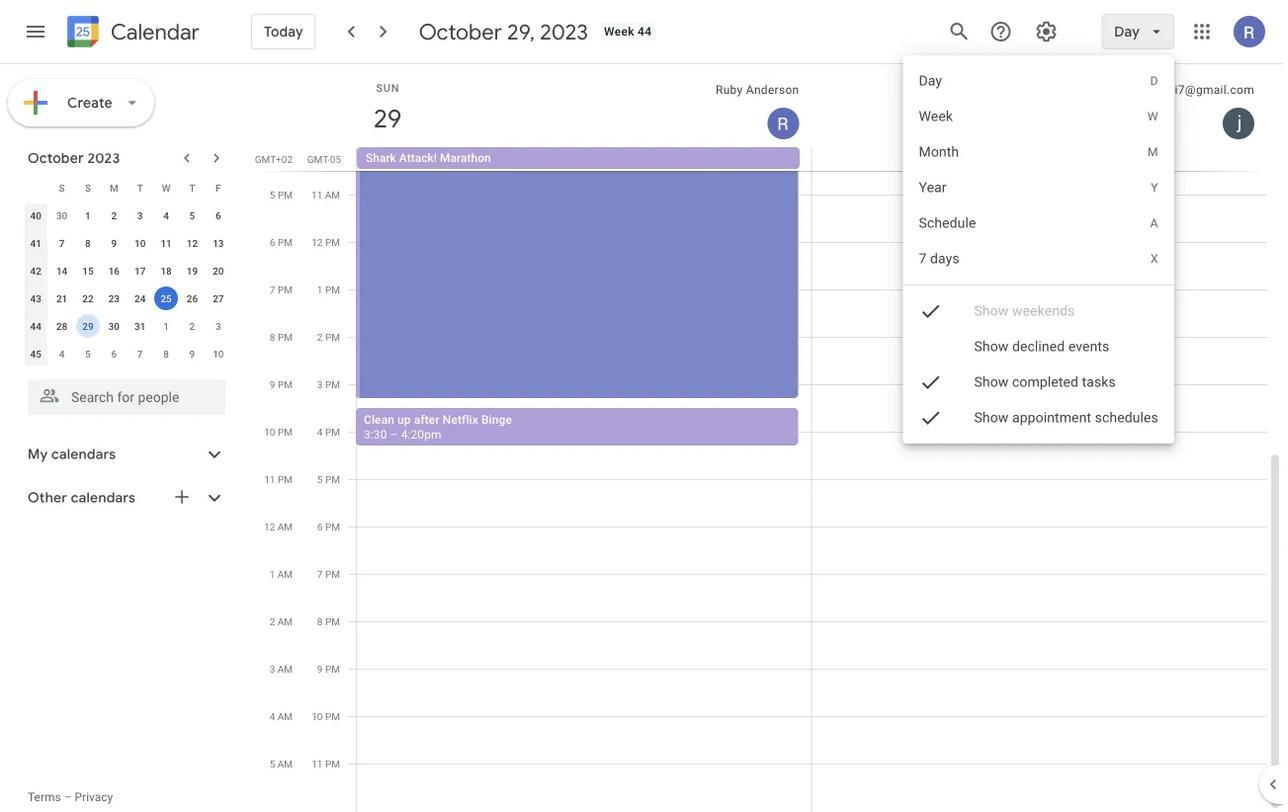 Task type: describe. For each thing, give the bounding box(es) containing it.
11 right 5 am
[[312, 759, 323, 770]]

7 days menu item
[[904, 241, 1175, 277]]

29 inside "column header"
[[372, 102, 401, 135]]

18
[[161, 265, 172, 277]]

am for 2 am
[[278, 616, 293, 628]]

schedules
[[1096, 410, 1159, 426]]

5 down "4 am"
[[270, 759, 275, 770]]

9 left 10 element
[[111, 237, 117, 249]]

pm up '2 pm'
[[325, 284, 340, 296]]

row containing 45
[[23, 340, 231, 368]]

privacy
[[75, 791, 113, 805]]

2 right september 30 element
[[111, 210, 117, 222]]

x
[[1151, 252, 1159, 266]]

gmt-05
[[307, 153, 341, 165]]

6 right the november 5 element
[[111, 348, 117, 360]]

20 element
[[207, 259, 230, 283]]

9 left the 3 pm
[[270, 379, 275, 391]]

29 element
[[76, 314, 100, 338]]

tasks
[[1083, 374, 1116, 391]]

other
[[28, 490, 67, 507]]

sunday, october 29 element
[[365, 96, 410, 141]]

show weekends
[[975, 303, 1075, 319]]

row containing 44
[[23, 313, 231, 340]]

7 days
[[919, 251, 960, 267]]

calendar heading
[[107, 18, 200, 46]]

1 am
[[270, 569, 293, 581]]

05
[[330, 153, 341, 165]]

Search for people text field
[[40, 380, 214, 415]]

november 10 element
[[207, 342, 230, 366]]

completed
[[1013, 374, 1079, 391]]

year menu item
[[904, 170, 1175, 206]]

show completed tasks
[[975, 374, 1116, 391]]

pm left 1 pm
[[278, 284, 293, 296]]

pm left the 3 pm
[[278, 379, 293, 391]]

17 element
[[128, 259, 152, 283]]

1 vertical spatial 11 pm
[[312, 759, 340, 770]]

days
[[931, 251, 960, 267]]

14 element
[[50, 259, 74, 283]]

shark attack! marathon
[[366, 151, 491, 165]]

w inside october 2023 grid
[[162, 182, 171, 194]]

calendar
[[111, 18, 200, 46]]

terms link
[[28, 791, 61, 805]]

5 down gmt+02
[[270, 189, 275, 201]]

43
[[30, 293, 41, 305]]

12 am
[[264, 521, 293, 533]]

show declined events checkbox item
[[904, 273, 1175, 421]]

shark
[[366, 151, 396, 165]]

row containing 41
[[23, 229, 231, 257]]

shark attack! marathon button
[[357, 147, 800, 169]]

november 9 element
[[180, 342, 204, 366]]

schedule menu item
[[904, 206, 1175, 241]]

calendars for other calendars
[[71, 490, 136, 507]]

13
[[213, 237, 224, 249]]

29 grid
[[253, 0, 1284, 813]]

3 am
[[270, 664, 293, 675]]

4 for 4 am
[[270, 711, 275, 723]]

5 left november 6 element
[[85, 348, 91, 360]]

12 pm
[[312, 236, 340, 248]]

appointment
[[1013, 410, 1092, 426]]

day inside 'popup button'
[[1115, 23, 1140, 41]]

3 up 10 element
[[137, 210, 143, 222]]

pm left 12 pm
[[278, 236, 293, 248]]

6 left 12 pm
[[270, 236, 275, 248]]

29,
[[507, 18, 535, 45]]

add other calendars image
[[172, 488, 192, 507]]

1 pm
[[317, 284, 340, 296]]

declined
[[1013, 339, 1065, 355]]

november 1 element
[[154, 314, 178, 338]]

31 element
[[128, 314, 152, 338]]

42
[[30, 265, 41, 277]]

24
[[134, 293, 146, 305]]

41
[[30, 237, 41, 249]]

22 element
[[76, 287, 100, 311]]

8 up 15 element
[[85, 237, 91, 249]]

november 5 element
[[76, 342, 100, 366]]

13 element
[[207, 231, 230, 255]]

gmt+02
[[255, 153, 293, 165]]

3 pm
[[317, 379, 340, 391]]

15 element
[[76, 259, 100, 283]]

pm down 4 pm
[[325, 474, 340, 486]]

terms
[[28, 791, 61, 805]]

5 up 12 "element"
[[189, 210, 195, 222]]

row group inside october 2023 grid
[[23, 202, 231, 368]]

year
[[919, 179, 947, 196]]

5 am
[[270, 759, 293, 770]]

day inside menu item
[[919, 73, 943, 89]]

5 down 4 pm
[[317, 474, 323, 486]]

16
[[108, 265, 120, 277]]

october 29, 2023
[[419, 18, 589, 45]]

30 for september 30 element
[[56, 210, 67, 222]]

show for show declined events
[[975, 339, 1009, 355]]

0 vertical spatial 2023
[[540, 18, 589, 45]]

2 for 2 pm
[[317, 331, 323, 343]]

14
[[56, 265, 67, 277]]

pm right 12 am
[[325, 521, 340, 533]]

45
[[30, 348, 41, 360]]

0 horizontal spatial –
[[64, 791, 72, 805]]

privacy link
[[75, 791, 113, 805]]

shark attack! marathon row
[[348, 147, 1284, 171]]

schedule
[[919, 215, 977, 231]]

other calendars
[[28, 490, 136, 507]]

2 am
[[270, 616, 293, 628]]

19
[[187, 265, 198, 277]]

1 for 1 am
[[270, 569, 275, 581]]

am for 12 am
[[278, 521, 293, 533]]

0 horizontal spatial 9 pm
[[270, 379, 293, 391]]

40
[[30, 210, 41, 222]]

netflix
[[443, 413, 479, 427]]

other calendars button
[[4, 483, 245, 514]]

29 inside "element"
[[82, 320, 94, 332]]

november 7 element
[[128, 342, 152, 366]]

anderson
[[746, 83, 800, 97]]

1 horizontal spatial 6 pm
[[317, 521, 340, 533]]

10 right "4 am"
[[312, 711, 323, 723]]

1 vertical spatial 9 pm
[[317, 664, 340, 675]]

pm right 2 am
[[325, 616, 340, 628]]

pm up 12 am
[[278, 474, 293, 486]]

clean up after netflix binge 3:30 – 4:20pm
[[364, 413, 512, 442]]

after
[[414, 413, 440, 427]]

1 for 1 pm
[[317, 284, 323, 296]]

week menu item
[[904, 99, 1175, 134]]

7 right 41
[[59, 237, 65, 249]]

terms – privacy
[[28, 791, 113, 805]]

pm right "4 am"
[[325, 711, 340, 723]]

29 cell
[[75, 313, 101, 340]]

week 44
[[604, 25, 652, 39]]

show for show weekends
[[975, 303, 1009, 319]]

pm left '2 pm'
[[278, 331, 293, 343]]

my calendars
[[28, 446, 116, 464]]

events
[[1069, 339, 1110, 355]]

12 for 12 am
[[264, 521, 275, 533]]

clean
[[364, 413, 395, 427]]

10 left 11 element at the top of page
[[134, 237, 146, 249]]

up
[[398, 413, 411, 427]]

ruby
[[716, 83, 743, 97]]

21 element
[[50, 287, 74, 311]]

11 inside october 2023 grid
[[161, 237, 172, 249]]

my
[[28, 446, 48, 464]]

4:20pm
[[401, 428, 442, 442]]

3 for 3 am
[[270, 664, 275, 675]]

row containing 40
[[23, 202, 231, 229]]

main drawer image
[[24, 20, 47, 44]]

30 element
[[102, 314, 126, 338]]

weekends
[[1013, 303, 1075, 319]]

gmt-
[[307, 153, 330, 165]]

21
[[56, 293, 67, 305]]

29 column header
[[357, 64, 812, 147]]

pm right 5 am
[[325, 759, 340, 770]]

4 pm
[[317, 426, 340, 438]]

1 vertical spatial 10 pm
[[312, 711, 340, 723]]

pm down 1 pm
[[325, 331, 340, 343]]

22
[[82, 293, 94, 305]]



Task type: vqa. For each thing, say whether or not it's contained in the screenshot.
"February 25" element
no



Task type: locate. For each thing, give the bounding box(es) containing it.
1 vertical spatial check
[[919, 371, 943, 395]]

1 vertical spatial 8 pm
[[317, 616, 340, 628]]

2 left november 3 element
[[189, 320, 195, 332]]

0 vertical spatial m
[[1148, 145, 1159, 159]]

2 pm
[[317, 331, 340, 343]]

3 row from the top
[[23, 229, 231, 257]]

8 right 2 am
[[317, 616, 323, 628]]

24 element
[[128, 287, 152, 311]]

23 element
[[102, 287, 126, 311]]

12 for 12
[[187, 237, 198, 249]]

1 inside "element"
[[163, 320, 169, 332]]

show left completed
[[975, 374, 1009, 391]]

11 element
[[154, 231, 178, 255]]

day right settings menu icon
[[1115, 23, 1140, 41]]

2
[[111, 210, 117, 222], [189, 320, 195, 332], [317, 331, 323, 343], [270, 616, 275, 628]]

check for show appointment schedules
[[919, 406, 943, 430]]

30 for 30 'element'
[[108, 320, 120, 332]]

am down 05 at the left
[[325, 189, 340, 201]]

0 vertical spatial 30
[[56, 210, 67, 222]]

row containing 43
[[23, 285, 231, 313]]

2 show from the top
[[975, 339, 1009, 355]]

7 inside november 7 element
[[137, 348, 143, 360]]

11 pm up 12 am
[[264, 474, 293, 486]]

30 inside 'element'
[[108, 320, 120, 332]]

day button
[[1102, 8, 1175, 55]]

row containing 42
[[23, 257, 231, 285]]

0 horizontal spatial week
[[604, 25, 635, 39]]

1 horizontal spatial t
[[189, 182, 195, 194]]

1 horizontal spatial 9 pm
[[317, 664, 340, 675]]

1 horizontal spatial 10 pm
[[312, 711, 340, 723]]

0 vertical spatial 11 pm
[[264, 474, 293, 486]]

8 pm right 2 am
[[317, 616, 340, 628]]

pm right 3 am
[[325, 664, 340, 675]]

y
[[1152, 181, 1159, 195]]

check checkbox item up declined
[[904, 294, 1175, 329]]

0 vertical spatial 44
[[638, 25, 652, 39]]

0 vertical spatial 9 pm
[[270, 379, 293, 391]]

week up month
[[919, 108, 954, 125]]

11 up 12 am
[[264, 474, 275, 486]]

2 for 2 am
[[270, 616, 275, 628]]

25 cell
[[153, 285, 179, 313]]

calendars for my calendars
[[51, 446, 116, 464]]

2 check checkbox item from the top
[[904, 365, 1175, 401]]

17
[[134, 265, 146, 277]]

3 right november 2 element
[[216, 320, 221, 332]]

pm left 3:30
[[325, 426, 340, 438]]

1 horizontal spatial –
[[390, 428, 398, 442]]

ruby anderson
[[716, 83, 800, 97]]

november 6 element
[[102, 342, 126, 366]]

sun 29
[[372, 82, 401, 135]]

4 down the 3 pm
[[317, 426, 323, 438]]

2 row from the top
[[23, 202, 231, 229]]

11
[[312, 189, 323, 201], [161, 237, 172, 249], [264, 474, 275, 486], [312, 759, 323, 770]]

7 inside '7 days' menu item
[[919, 251, 927, 267]]

november 4 element
[[50, 342, 74, 366]]

0 vertical spatial check
[[919, 300, 943, 323]]

1 horizontal spatial october
[[419, 18, 502, 45]]

show left appointment
[[975, 410, 1009, 426]]

am up 1 am
[[278, 521, 293, 533]]

1 for november 1 "element"
[[163, 320, 169, 332]]

1 horizontal spatial 12
[[264, 521, 275, 533]]

calendars down my calendars dropdown button
[[71, 490, 136, 507]]

show appointment schedules
[[975, 410, 1159, 426]]

1 vertical spatial day
[[919, 73, 943, 89]]

2023 right 29,
[[540, 18, 589, 45]]

3
[[137, 210, 143, 222], [216, 320, 221, 332], [317, 379, 323, 391], [270, 664, 275, 675]]

3 for 3 pm
[[317, 379, 323, 391]]

october for october 29, 2023
[[419, 18, 502, 45]]

0 vertical spatial 29
[[372, 102, 401, 135]]

0 horizontal spatial s
[[59, 182, 65, 194]]

9 pm left the 3 pm
[[270, 379, 293, 391]]

check for show weekends
[[919, 300, 943, 323]]

1 t from the left
[[137, 182, 143, 194]]

0 horizontal spatial 11 pm
[[264, 474, 293, 486]]

– inside clean up after netflix binge 3:30 – 4:20pm
[[390, 428, 398, 442]]

0 horizontal spatial day
[[919, 73, 943, 89]]

w down the d
[[1148, 110, 1159, 124]]

20
[[213, 265, 224, 277]]

–
[[390, 428, 398, 442], [64, 791, 72, 805]]

25
[[161, 293, 172, 305]]

create button
[[8, 79, 154, 127]]

18 element
[[154, 259, 178, 283]]

31
[[134, 320, 146, 332]]

8 pm left '2 pm'
[[270, 331, 293, 343]]

5 pm down gmt+02
[[270, 189, 293, 201]]

11 pm
[[264, 474, 293, 486], [312, 759, 340, 770]]

am for 11 am
[[325, 189, 340, 201]]

junececi7@gmail.com
[[1132, 83, 1255, 97]]

0 vertical spatial calendars
[[51, 446, 116, 464]]

4 am
[[270, 711, 293, 723]]

7
[[59, 237, 65, 249], [919, 251, 927, 267], [270, 284, 275, 296], [137, 348, 143, 360], [317, 569, 323, 581]]

9 pm right 3 am
[[317, 664, 340, 675]]

0 vertical spatial 5 pm
[[270, 189, 293, 201]]

m
[[1148, 145, 1159, 159], [110, 182, 118, 194]]

pm down '2 pm'
[[325, 379, 340, 391]]

1 horizontal spatial week
[[919, 108, 954, 125]]

None search field
[[0, 372, 245, 415]]

4 for 4 pm
[[317, 426, 323, 438]]

6 pm left 12 pm
[[270, 236, 293, 248]]

2 t from the left
[[189, 182, 195, 194]]

am down "4 am"
[[278, 759, 293, 770]]

7 left days
[[919, 251, 927, 267]]

check for show completed tasks
[[919, 371, 943, 395]]

28 element
[[50, 314, 74, 338]]

30 right 40 at the top left of page
[[56, 210, 67, 222]]

1 check checkbox item from the top
[[904, 294, 1175, 329]]

6 row from the top
[[23, 313, 231, 340]]

1 vertical spatial 5 pm
[[317, 474, 340, 486]]

1 horizontal spatial 29
[[372, 102, 401, 135]]

8 inside november 8 element
[[163, 348, 169, 360]]

show declined events
[[975, 339, 1110, 355]]

8 pm
[[270, 331, 293, 343], [317, 616, 340, 628]]

– down up
[[390, 428, 398, 442]]

11 am
[[312, 189, 340, 201]]

0 vertical spatial w
[[1148, 110, 1159, 124]]

5 pm
[[270, 189, 293, 201], [317, 474, 340, 486]]

week for week
[[919, 108, 954, 125]]

3 for november 3 element
[[216, 320, 221, 332]]

1 vertical spatial week
[[919, 108, 954, 125]]

m up y
[[1148, 145, 1159, 159]]

today
[[264, 23, 303, 41]]

d
[[1151, 74, 1159, 88]]

1 horizontal spatial 11 pm
[[312, 759, 340, 770]]

1 right september 30 element
[[85, 210, 91, 222]]

today button
[[251, 8, 316, 55]]

25, today element
[[154, 287, 178, 311]]

12 inside "element"
[[187, 237, 198, 249]]

6
[[216, 210, 221, 222], [270, 236, 275, 248], [111, 348, 117, 360], [317, 521, 323, 533]]

7 row from the top
[[23, 340, 231, 368]]

30 right 29 "element"
[[108, 320, 120, 332]]

check checkbox item down show completed tasks on the right top of page
[[904, 401, 1175, 436]]

marathon
[[440, 151, 491, 165]]

11 down gmt-
[[312, 189, 323, 201]]

am for 1 am
[[278, 569, 293, 581]]

44 left 28
[[30, 320, 41, 332]]

pm up 1 pm
[[325, 236, 340, 248]]

6 up 13 element
[[216, 210, 221, 222]]

1 vertical spatial 7 pm
[[317, 569, 340, 581]]

0 horizontal spatial 10 pm
[[264, 426, 293, 438]]

week
[[604, 25, 635, 39], [919, 108, 954, 125]]

27 element
[[207, 287, 230, 311]]

8 right november 3 element
[[270, 331, 275, 343]]

day menu item
[[904, 63, 1175, 99]]

1 down 12 am
[[270, 569, 275, 581]]

w inside menu item
[[1148, 110, 1159, 124]]

10 pm right "4 am"
[[312, 711, 340, 723]]

2 for november 2 element
[[189, 320, 195, 332]]

23
[[108, 293, 120, 305]]

calendar element
[[63, 12, 200, 55]]

show inside checkbox item
[[975, 339, 1009, 355]]

10 right november 9 element
[[213, 348, 224, 360]]

2 check from the top
[[919, 371, 943, 395]]

1
[[85, 210, 91, 222], [317, 284, 323, 296], [163, 320, 169, 332], [270, 569, 275, 581]]

a
[[1151, 217, 1159, 230]]

12
[[312, 236, 323, 248], [187, 237, 198, 249], [264, 521, 275, 533]]

row group
[[23, 202, 231, 368]]

0 horizontal spatial 7 pm
[[270, 284, 293, 296]]

1 down 12 pm
[[317, 284, 323, 296]]

0 horizontal spatial 6 pm
[[270, 236, 293, 248]]

3 check checkbox item from the top
[[904, 401, 1175, 436]]

12 element
[[180, 231, 204, 255]]

show left weekends
[[975, 303, 1009, 319]]

6 pm
[[270, 236, 293, 248], [317, 521, 340, 533]]

check checkbox item
[[904, 294, 1175, 329], [904, 365, 1175, 401], [904, 401, 1175, 436]]

1 horizontal spatial s
[[85, 182, 91, 194]]

month menu item
[[904, 134, 1175, 170]]

am for 4 am
[[278, 711, 293, 723]]

1 vertical spatial october
[[28, 149, 84, 167]]

sun
[[376, 82, 400, 94]]

november 3 element
[[207, 314, 230, 338]]

1 horizontal spatial 44
[[638, 25, 652, 39]]

29
[[372, 102, 401, 135], [82, 320, 94, 332]]

1 horizontal spatial 30
[[108, 320, 120, 332]]

3 check from the top
[[919, 406, 943, 430]]

2 s from the left
[[85, 182, 91, 194]]

1 horizontal spatial 7 pm
[[317, 569, 340, 581]]

row
[[23, 174, 231, 202], [23, 202, 231, 229], [23, 229, 231, 257], [23, 257, 231, 285], [23, 285, 231, 313], [23, 313, 231, 340], [23, 340, 231, 368]]

10
[[134, 237, 146, 249], [213, 348, 224, 360], [264, 426, 275, 438], [312, 711, 323, 723]]

binge
[[482, 413, 512, 427]]

1 vertical spatial 44
[[30, 320, 41, 332]]

1 horizontal spatial 2023
[[540, 18, 589, 45]]

0 vertical spatial 10 pm
[[264, 426, 293, 438]]

0 horizontal spatial 44
[[30, 320, 41, 332]]

menu containing check
[[904, 55, 1175, 444]]

12 up 1 am
[[264, 521, 275, 533]]

check checkbox item down declined
[[904, 365, 1175, 401]]

44 inside row group
[[30, 320, 41, 332]]

44 up 29 "column header"
[[638, 25, 652, 39]]

1 horizontal spatial 8 pm
[[317, 616, 340, 628]]

0 vertical spatial 7 pm
[[270, 284, 293, 296]]

2 up 3 am
[[270, 616, 275, 628]]

10 element
[[128, 231, 152, 255]]

7 right 27 element
[[270, 284, 275, 296]]

week up 29 "column header"
[[604, 25, 635, 39]]

4
[[163, 210, 169, 222], [59, 348, 65, 360], [317, 426, 323, 438], [270, 711, 275, 723]]

m down october 2023
[[110, 182, 118, 194]]

october for october 2023
[[28, 149, 84, 167]]

0 vertical spatial day
[[1115, 23, 1140, 41]]

1 vertical spatial w
[[162, 182, 171, 194]]

0 horizontal spatial w
[[162, 182, 171, 194]]

october 2023 grid
[[19, 174, 231, 368]]

4 for november 4 element
[[59, 348, 65, 360]]

9 left november 10 element
[[189, 348, 195, 360]]

am up 2 am
[[278, 569, 293, 581]]

september 30 element
[[50, 204, 74, 227]]

10 pm left 4 pm
[[264, 426, 293, 438]]

1 vertical spatial 30
[[108, 320, 120, 332]]

9 right 3 am
[[317, 664, 323, 675]]

am down 2 am
[[278, 664, 293, 675]]

0 horizontal spatial t
[[137, 182, 143, 194]]

0 horizontal spatial 12
[[187, 237, 198, 249]]

1 horizontal spatial 5 pm
[[317, 474, 340, 486]]

29 down sun
[[372, 102, 401, 135]]

1 vertical spatial 29
[[82, 320, 94, 332]]

pm
[[278, 189, 293, 201], [278, 236, 293, 248], [325, 236, 340, 248], [278, 284, 293, 296], [325, 284, 340, 296], [278, 331, 293, 343], [325, 331, 340, 343], [278, 379, 293, 391], [325, 379, 340, 391], [278, 426, 293, 438], [325, 426, 340, 438], [278, 474, 293, 486], [325, 474, 340, 486], [325, 521, 340, 533], [325, 569, 340, 581], [325, 616, 340, 628], [325, 664, 340, 675], [325, 711, 340, 723], [325, 759, 340, 770]]

am up 5 am
[[278, 711, 293, 723]]

1 vertical spatial calendars
[[71, 490, 136, 507]]

1 row from the top
[[23, 174, 231, 202]]

0 horizontal spatial 29
[[82, 320, 94, 332]]

t up 10 element
[[137, 182, 143, 194]]

0 vertical spatial week
[[604, 25, 635, 39]]

0 horizontal spatial m
[[110, 182, 118, 194]]

check
[[919, 300, 943, 323], [919, 371, 943, 395], [919, 406, 943, 430]]

s
[[59, 182, 65, 194], [85, 182, 91, 194]]

4 up 11 element at the top of page
[[163, 210, 169, 222]]

10 left 4 pm
[[264, 426, 275, 438]]

show for show completed tasks
[[975, 374, 1009, 391]]

0 horizontal spatial 5 pm
[[270, 189, 293, 201]]

16 element
[[102, 259, 126, 283]]

3 down '2 pm'
[[317, 379, 323, 391]]

create
[[67, 94, 113, 112]]

m inside menu item
[[1148, 145, 1159, 159]]

pm down gmt+02
[[278, 189, 293, 201]]

26 element
[[180, 287, 204, 311]]

november 2 element
[[180, 314, 204, 338]]

week for week 44
[[604, 25, 635, 39]]

october 2023
[[28, 149, 120, 167]]

5 pm down 4 pm
[[317, 474, 340, 486]]

9 inside november 9 element
[[189, 348, 195, 360]]

– right "terms"
[[64, 791, 72, 805]]

29 right 28 "element"
[[82, 320, 94, 332]]

7 pm left 1 pm
[[270, 284, 293, 296]]

1 vertical spatial 6 pm
[[317, 521, 340, 533]]

row group containing 40
[[23, 202, 231, 368]]

1 s from the left
[[59, 182, 65, 194]]

1 vertical spatial m
[[110, 182, 118, 194]]

s up september 30 element
[[59, 182, 65, 194]]

2 vertical spatial check
[[919, 406, 943, 430]]

7 right 1 am
[[317, 569, 323, 581]]

october
[[419, 18, 502, 45], [28, 149, 84, 167]]

0 vertical spatial october
[[419, 18, 502, 45]]

november 8 element
[[154, 342, 178, 366]]

9
[[111, 237, 117, 249], [189, 348, 195, 360], [270, 379, 275, 391], [317, 664, 323, 675]]

attack!
[[399, 151, 437, 165]]

2 horizontal spatial 12
[[312, 236, 323, 248]]

pm right 1 am
[[325, 569, 340, 581]]

4 row from the top
[[23, 257, 231, 285]]

month
[[919, 144, 960, 160]]

0 vertical spatial 6 pm
[[270, 236, 293, 248]]

8 right november 7 element
[[163, 348, 169, 360]]

3:30
[[364, 428, 387, 442]]

1 vertical spatial –
[[64, 791, 72, 805]]

am for 3 am
[[278, 664, 293, 675]]

1 horizontal spatial w
[[1148, 110, 1159, 124]]

w left f in the left of the page
[[162, 182, 171, 194]]

4 left the november 5 element
[[59, 348, 65, 360]]

12 for 12 pm
[[312, 236, 323, 248]]

3 show from the top
[[975, 374, 1009, 391]]

row containing s
[[23, 174, 231, 202]]

1 show from the top
[[975, 303, 1009, 319]]

week inside menu item
[[919, 108, 954, 125]]

my calendars button
[[4, 439, 245, 471]]

27
[[213, 293, 224, 305]]

0 horizontal spatial 2023
[[87, 149, 120, 167]]

0 vertical spatial –
[[390, 428, 398, 442]]

1 horizontal spatial day
[[1115, 23, 1140, 41]]

12 right 11 element at the top of page
[[187, 237, 198, 249]]

4 show from the top
[[975, 410, 1009, 426]]

7 right november 6 element
[[137, 348, 143, 360]]

0 horizontal spatial 30
[[56, 210, 67, 222]]

show left declined
[[975, 339, 1009, 355]]

0 vertical spatial 8 pm
[[270, 331, 293, 343]]

am for 5 am
[[278, 759, 293, 770]]

11 pm right 5 am
[[312, 759, 340, 770]]

2023
[[540, 18, 589, 45], [87, 149, 120, 167]]

m inside row
[[110, 182, 118, 194]]

menu
[[904, 55, 1175, 444]]

0 horizontal spatial october
[[28, 149, 84, 167]]

5 row from the top
[[23, 285, 231, 313]]

am up 3 am
[[278, 616, 293, 628]]

show for show appointment schedules
[[975, 410, 1009, 426]]

show
[[975, 303, 1009, 319], [975, 339, 1009, 355], [975, 374, 1009, 391], [975, 410, 1009, 426]]

9 pm
[[270, 379, 293, 391], [317, 664, 340, 675]]

26
[[187, 293, 198, 305]]

settings menu image
[[1035, 20, 1058, 44]]

calendars
[[51, 446, 116, 464], [71, 490, 136, 507]]

1 vertical spatial 2023
[[87, 149, 120, 167]]

f
[[216, 182, 221, 194]]

0 horizontal spatial 8 pm
[[270, 331, 293, 343]]

19 element
[[180, 259, 204, 283]]

28
[[56, 320, 67, 332]]

6 right 12 am
[[317, 521, 323, 533]]

1 check from the top
[[919, 300, 943, 323]]

pm left 4 pm
[[278, 426, 293, 438]]

1 left november 2 element
[[163, 320, 169, 332]]

15
[[82, 265, 94, 277]]

1 horizontal spatial m
[[1148, 145, 1159, 159]]



